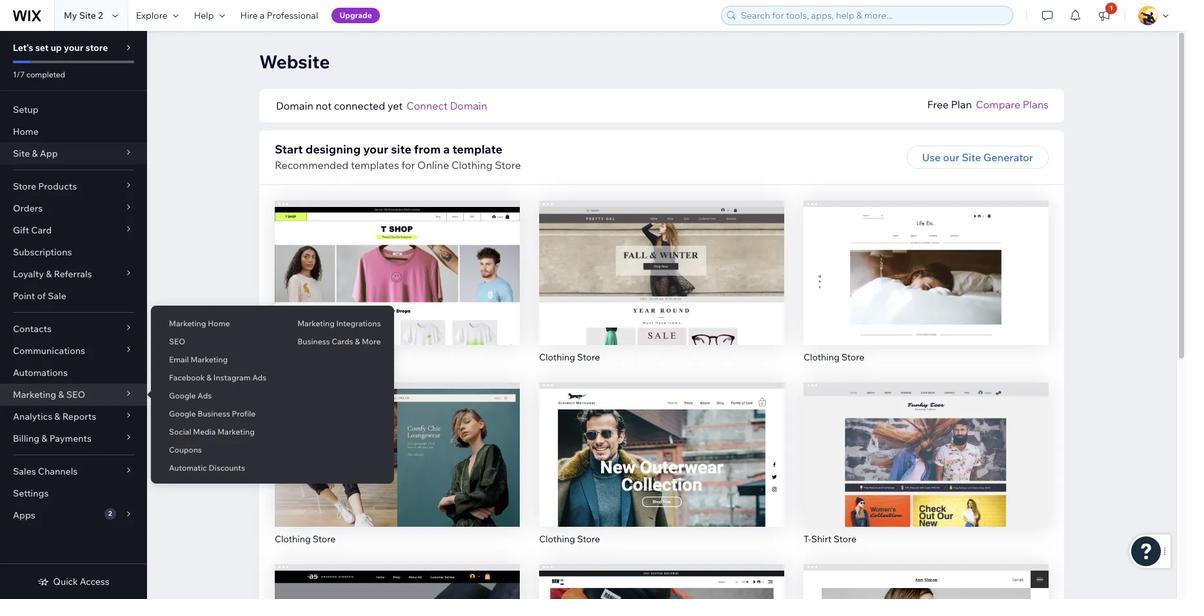 Task type: describe. For each thing, give the bounding box(es) containing it.
1/7
[[13, 70, 25, 79]]

more
[[362, 337, 381, 346]]

automatic discounts link
[[151, 457, 279, 479]]

automatic
[[169, 463, 207, 473]]

billing & payments
[[13, 433, 92, 444]]

0 vertical spatial ads
[[252, 373, 266, 382]]

2 inside sidebar element
[[108, 510, 112, 518]]

use our site generator
[[922, 151, 1033, 164]]

subscriptions link
[[0, 241, 147, 263]]

up
[[51, 42, 62, 54]]

0 horizontal spatial 2
[[98, 10, 103, 21]]

generator
[[983, 151, 1033, 164]]

for
[[402, 159, 415, 172]]

quick access
[[53, 576, 109, 588]]

& for instagram
[[207, 373, 212, 382]]

yet
[[388, 99, 403, 112]]

automations link
[[0, 362, 147, 384]]

professional
[[267, 10, 318, 21]]

gift card
[[13, 224, 52, 236]]

marketing for marketing & seo
[[13, 389, 56, 401]]

marketing home
[[169, 319, 230, 328]]

a inside start designing your site from a template recommended templates for online clothing store
[[443, 142, 450, 157]]

hire
[[240, 10, 258, 21]]

start
[[275, 142, 303, 157]]

your inside sidebar element
[[64, 42, 83, 54]]

your inside start designing your site from a template recommended templates for online clothing store
[[363, 142, 388, 157]]

free plan compare plans
[[927, 98, 1049, 111]]

let's
[[13, 42, 33, 54]]

hire a professional link
[[233, 0, 326, 31]]

site inside button
[[962, 151, 981, 164]]

facebook
[[169, 373, 205, 382]]

sale
[[48, 290, 66, 302]]

1 horizontal spatial business
[[297, 337, 330, 346]]

hire a professional
[[240, 10, 318, 21]]

store products button
[[0, 175, 147, 197]]

loyalty & referrals
[[13, 268, 92, 280]]

1 button
[[1090, 0, 1118, 31]]

instagram
[[213, 373, 251, 382]]

site & app button
[[0, 143, 147, 164]]

0 horizontal spatial ads
[[198, 391, 212, 401]]

online
[[417, 159, 449, 172]]

business cards & more link
[[279, 331, 394, 353]]

billing & payments button
[[0, 428, 147, 450]]

& for app
[[32, 148, 38, 159]]

analytics & reports
[[13, 411, 96, 422]]

shirt
[[811, 533, 832, 545]]

orders
[[13, 203, 43, 214]]

completed
[[26, 70, 65, 79]]

payments
[[49, 433, 92, 444]]

analytics
[[13, 411, 52, 422]]

1
[[1110, 4, 1113, 12]]

setup link
[[0, 99, 147, 121]]

store inside start designing your site from a template recommended templates for online clothing store
[[495, 159, 521, 172]]

google for google business profile
[[169, 409, 196, 419]]

apps
[[13, 510, 35, 521]]

connected
[[334, 99, 385, 112]]

store
[[85, 42, 108, 54]]

social media marketing link
[[151, 421, 279, 443]]

gift
[[13, 224, 29, 236]]

marketing home link
[[151, 313, 279, 335]]

loyalty
[[13, 268, 44, 280]]

& for seo
[[58, 389, 64, 401]]

contacts
[[13, 323, 52, 335]]

upgrade button
[[332, 8, 380, 23]]

home inside sidebar element
[[13, 126, 39, 137]]

profile
[[232, 409, 256, 419]]

store products
[[13, 181, 77, 192]]

gift card button
[[0, 219, 147, 241]]

automations
[[13, 367, 68, 379]]

orders button
[[0, 197, 147, 219]]

email marketing link
[[151, 349, 279, 371]]

recommended
[[275, 159, 349, 172]]

our
[[943, 151, 959, 164]]

referrals
[[54, 268, 92, 280]]

marketing for marketing integrations
[[297, 319, 335, 328]]

social
[[169, 427, 191, 437]]

1 vertical spatial home
[[208, 319, 230, 328]]

marketing & seo button
[[0, 384, 147, 406]]

analytics & reports button
[[0, 406, 147, 428]]

integrations
[[336, 319, 381, 328]]

t-
[[804, 533, 811, 545]]

templates
[[351, 159, 399, 172]]

card
[[31, 224, 52, 236]]

point
[[13, 290, 35, 302]]



Task type: locate. For each thing, give the bounding box(es) containing it.
& for payments
[[41, 433, 47, 444]]

subscriptions
[[13, 246, 72, 258]]

set
[[35, 42, 49, 54]]

0 horizontal spatial your
[[64, 42, 83, 54]]

0 horizontal spatial a
[[260, 10, 265, 21]]

Search for tools, apps, help & more... field
[[737, 6, 1009, 25]]

home up seo link
[[208, 319, 230, 328]]

clothing
[[451, 159, 493, 172], [539, 351, 575, 363], [804, 351, 840, 363], [275, 533, 311, 545], [539, 533, 575, 545]]

coupons link
[[151, 439, 279, 461]]

my site 2
[[64, 10, 103, 21]]

1 vertical spatial google
[[169, 409, 196, 419]]

home down setup
[[13, 126, 39, 137]]

& for reports
[[54, 411, 60, 422]]

& left reports
[[54, 411, 60, 422]]

2 down settings link
[[108, 510, 112, 518]]

marketing up analytics
[[13, 389, 56, 401]]

google business profile
[[169, 409, 256, 419]]

a right from
[[443, 142, 450, 157]]

& inside 'popup button'
[[46, 268, 52, 280]]

2 domain from the left
[[450, 99, 487, 112]]

1 horizontal spatial 2
[[108, 510, 112, 518]]

designing
[[305, 142, 361, 157]]

quick
[[53, 576, 78, 588]]

a right hire
[[260, 10, 265, 21]]

marketing down profile
[[217, 427, 255, 437]]

your
[[64, 42, 83, 54], [363, 142, 388, 157]]

0 vertical spatial home
[[13, 126, 39, 137]]

connect
[[406, 99, 448, 112]]

1 vertical spatial business
[[198, 409, 230, 419]]

google down 'facebook'
[[169, 391, 196, 401]]

email
[[169, 355, 189, 364]]

use
[[922, 151, 941, 164]]

setup
[[13, 104, 39, 115]]

channels
[[38, 466, 78, 477]]

seo link
[[151, 331, 279, 353]]

0 vertical spatial seo
[[169, 337, 185, 346]]

email marketing
[[169, 355, 228, 364]]

0 vertical spatial a
[[260, 10, 265, 21]]

1 horizontal spatial site
[[79, 10, 96, 21]]

business down google ads link
[[198, 409, 230, 419]]

contacts button
[[0, 318, 147, 340]]

1 horizontal spatial your
[[363, 142, 388, 157]]

discounts
[[209, 463, 245, 473]]

1 vertical spatial ads
[[198, 391, 212, 401]]

home
[[13, 126, 39, 137], [208, 319, 230, 328]]

site inside dropdown button
[[13, 148, 30, 159]]

media
[[193, 427, 216, 437]]

1 horizontal spatial a
[[443, 142, 450, 157]]

0 horizontal spatial site
[[13, 148, 30, 159]]

1 horizontal spatial domain
[[450, 99, 487, 112]]

domain right 'connect'
[[450, 99, 487, 112]]

of
[[37, 290, 46, 302]]

sales channels button
[[0, 461, 147, 482]]

seo up email
[[169, 337, 185, 346]]

& down email marketing "link"
[[207, 373, 212, 382]]

& left more
[[355, 337, 360, 346]]

sales
[[13, 466, 36, 477]]

products
[[38, 181, 77, 192]]

communications button
[[0, 340, 147, 362]]

2 google from the top
[[169, 409, 196, 419]]

not
[[316, 99, 332, 112]]

edit button
[[370, 251, 424, 274], [635, 251, 689, 274], [899, 251, 953, 274], [370, 433, 424, 456], [635, 433, 689, 456], [899, 433, 953, 456]]

1 vertical spatial a
[[443, 142, 450, 157]]

let's set up your store
[[13, 42, 108, 54]]

1 vertical spatial 2
[[108, 510, 112, 518]]

sales channels
[[13, 466, 78, 477]]

site left app
[[13, 148, 30, 159]]

1 domain from the left
[[276, 99, 313, 112]]

sidebar element
[[0, 31, 147, 599]]

1 horizontal spatial home
[[208, 319, 230, 328]]

google up social
[[169, 409, 196, 419]]

access
[[80, 576, 109, 588]]

cards
[[332, 337, 353, 346]]

plans
[[1023, 98, 1049, 111]]

0 vertical spatial google
[[169, 391, 196, 401]]

connect domain button
[[406, 98, 487, 114]]

& right billing
[[41, 433, 47, 444]]

ads
[[252, 373, 266, 382], [198, 391, 212, 401]]

site right our
[[962, 151, 981, 164]]

site right the my
[[79, 10, 96, 21]]

2
[[98, 10, 103, 21], [108, 510, 112, 518]]

ads up "google business profile"
[[198, 391, 212, 401]]

communications
[[13, 345, 85, 357]]

t-shirt store
[[804, 533, 856, 545]]

seo up analytics & reports dropdown button
[[66, 389, 85, 401]]

0 horizontal spatial business
[[198, 409, 230, 419]]

billing
[[13, 433, 39, 444]]

1 vertical spatial seo
[[66, 389, 85, 401]]

coupons
[[169, 445, 202, 455]]

settings link
[[0, 482, 147, 504]]

0 horizontal spatial seo
[[66, 389, 85, 401]]

2 horizontal spatial site
[[962, 151, 981, 164]]

automatic discounts
[[169, 463, 245, 473]]

0 horizontal spatial home
[[13, 126, 39, 137]]

app
[[40, 148, 58, 159]]

google
[[169, 391, 196, 401], [169, 409, 196, 419]]

marketing up business cards & more link
[[297, 319, 335, 328]]

&
[[32, 148, 38, 159], [46, 268, 52, 280], [355, 337, 360, 346], [207, 373, 212, 382], [58, 389, 64, 401], [54, 411, 60, 422], [41, 433, 47, 444]]

compare
[[976, 98, 1020, 111]]

site
[[391, 142, 411, 157]]

0 vertical spatial your
[[64, 42, 83, 54]]

business left cards
[[297, 337, 330, 346]]

point of sale link
[[0, 285, 147, 307]]

point of sale
[[13, 290, 66, 302]]

ads right the instagram
[[252, 373, 266, 382]]

clothing store
[[539, 351, 600, 363], [804, 351, 864, 363], [275, 533, 336, 545], [539, 533, 600, 545]]

marketing integrations
[[297, 319, 381, 328]]

reports
[[62, 411, 96, 422]]

seo inside popup button
[[66, 389, 85, 401]]

0 vertical spatial 2
[[98, 10, 103, 21]]

0 horizontal spatial domain
[[276, 99, 313, 112]]

1 vertical spatial your
[[363, 142, 388, 157]]

google for google ads
[[169, 391, 196, 401]]

start designing your site from a template recommended templates for online clothing store
[[275, 142, 521, 172]]

domain left not
[[276, 99, 313, 112]]

0 vertical spatial business
[[297, 337, 330, 346]]

marketing inside "link"
[[191, 355, 228, 364]]

upgrade
[[340, 10, 372, 20]]

settings
[[13, 488, 49, 499]]

your right up at the left of page
[[64, 42, 83, 54]]

google ads link
[[151, 385, 279, 407]]

2 right the my
[[98, 10, 103, 21]]

& up the analytics & reports
[[58, 389, 64, 401]]

& left app
[[32, 148, 38, 159]]

view button
[[370, 278, 425, 301], [634, 278, 689, 301], [899, 278, 954, 301], [370, 460, 425, 483], [634, 460, 689, 483], [899, 460, 954, 483]]

google business profile link
[[151, 403, 279, 425]]

1 google from the top
[[169, 391, 196, 401]]

edit
[[388, 256, 407, 269], [652, 256, 671, 269], [916, 256, 936, 269], [388, 438, 407, 451], [652, 438, 671, 451], [916, 438, 936, 451]]

your up the templates
[[363, 142, 388, 157]]

store inside dropdown button
[[13, 181, 36, 192]]

help button
[[186, 0, 233, 31]]

help
[[194, 10, 214, 21]]

& right 'loyalty'
[[46, 268, 52, 280]]

marketing down seo link
[[191, 355, 228, 364]]

marketing up seo link
[[169, 319, 206, 328]]

marketing inside popup button
[[13, 389, 56, 401]]

use our site generator button
[[907, 146, 1049, 169]]

a
[[260, 10, 265, 21], [443, 142, 450, 157]]

clothing inside start designing your site from a template recommended templates for online clothing store
[[451, 159, 493, 172]]

domain not connected yet connect domain
[[276, 99, 487, 112]]

from
[[414, 142, 441, 157]]

template
[[452, 142, 502, 157]]

1 horizontal spatial seo
[[169, 337, 185, 346]]

marketing for marketing home
[[169, 319, 206, 328]]

1 horizontal spatial ads
[[252, 373, 266, 382]]

loyalty & referrals button
[[0, 263, 147, 285]]

explore
[[136, 10, 168, 21]]

1/7 completed
[[13, 70, 65, 79]]

& for referrals
[[46, 268, 52, 280]]



Task type: vqa. For each thing, say whether or not it's contained in the screenshot.
Gift
yes



